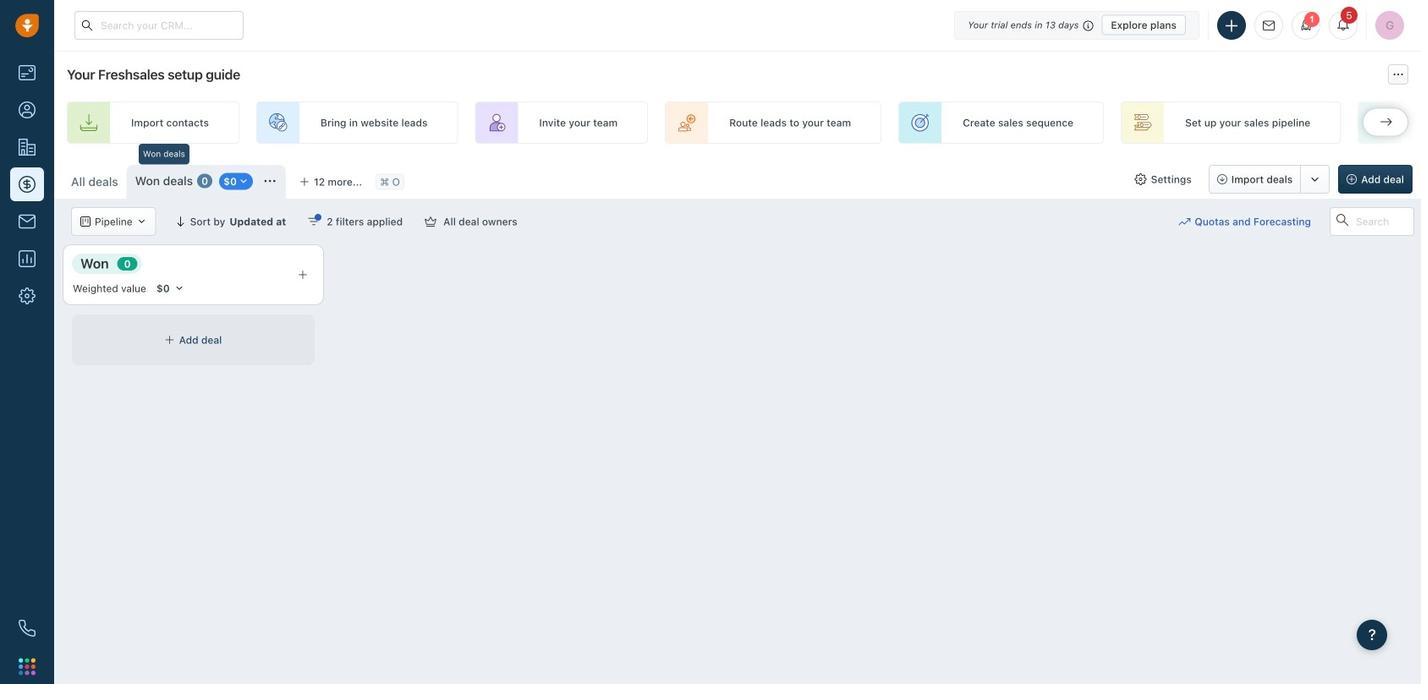 Task type: locate. For each thing, give the bounding box(es) containing it.
phone element
[[10, 612, 44, 646]]

container_wx8msf4aqz5i3rn1 image
[[239, 177, 249, 187], [308, 216, 320, 228], [425, 216, 437, 228], [137, 217, 147, 227]]

container_wx8msf4aqz5i3rn1 image
[[1135, 173, 1147, 185], [264, 175, 276, 187], [1179, 216, 1191, 228], [80, 217, 91, 227], [165, 335, 175, 345]]

group
[[1209, 165, 1330, 194]]

Search your CRM... text field
[[74, 11, 244, 40]]



Task type: describe. For each thing, give the bounding box(es) containing it.
freshworks switcher image
[[19, 659, 36, 676]]

Search field
[[1330, 207, 1415, 236]]

send email image
[[1263, 20, 1275, 31]]

phone image
[[19, 620, 36, 637]]



Task type: vqa. For each thing, say whether or not it's contained in the screenshot.
search ICON at the top left of page
no



